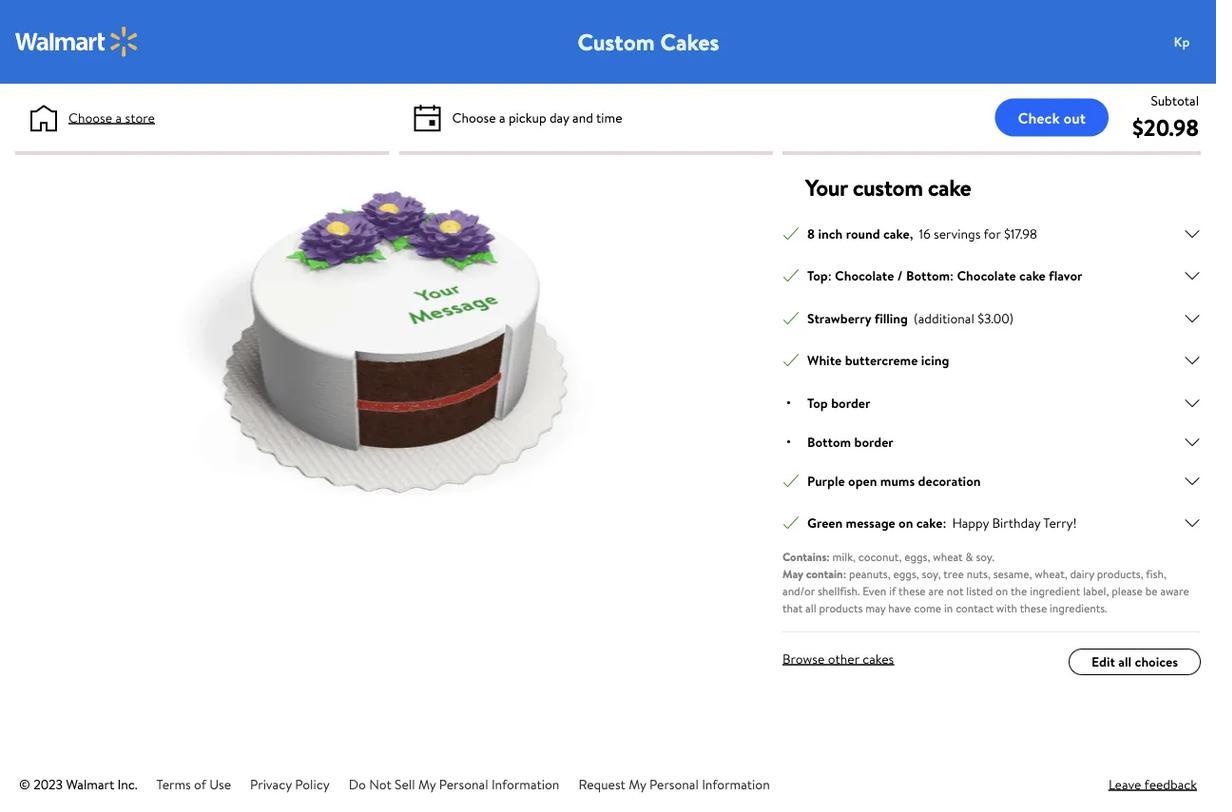 Task type: vqa. For each thing, say whether or not it's contained in the screenshot.
listed
yes



Task type: locate. For each thing, give the bounding box(es) containing it.
down arrow image
[[1184, 225, 1201, 242], [1184, 267, 1201, 284], [1184, 394, 1201, 411], [1184, 472, 1201, 489], [1184, 515, 1201, 532]]

0 vertical spatial these
[[899, 583, 926, 599]]

0 horizontal spatial choose
[[68, 108, 112, 126]]

1 vertical spatial on
[[996, 583, 1008, 599]]

1 horizontal spatial choose
[[452, 108, 496, 126]]

check out
[[1018, 107, 1086, 128]]

2 chocolate from the left
[[957, 266, 1016, 285]]

wheat
[[933, 548, 963, 564]]

bottom
[[807, 432, 851, 451]]

all
[[806, 600, 816, 616], [1119, 652, 1132, 671]]

down arrow image for white buttercreme icing
[[1184, 352, 1201, 369]]

1 selected, click to change image from the top
[[783, 225, 800, 242]]

2023
[[33, 775, 63, 793]]

servings
[[934, 224, 981, 243]]

these down the
[[1020, 600, 1047, 616]]

choose
[[68, 108, 112, 126], [452, 108, 496, 126]]

2 down arrow image from the top
[[1184, 267, 1201, 284]]

1 vertical spatial border
[[855, 432, 894, 451]]

request
[[579, 775, 626, 793]]

1 vertical spatial all
[[1119, 652, 1132, 671]]

selected, click to change image left white
[[783, 352, 800, 369]]

0 horizontal spatial a
[[116, 108, 122, 126]]

may contain:
[[783, 565, 849, 582]]

0 horizontal spatial chocolate
[[835, 266, 894, 285]]

tree
[[944, 565, 964, 582]]

policy
[[295, 775, 330, 793]]

on left the
[[996, 583, 1008, 599]]

1 vertical spatial these
[[1020, 600, 1047, 616]]

2 choose from the left
[[452, 108, 496, 126]]

0 horizontal spatial all
[[806, 600, 816, 616]]

0 vertical spatial all
[[806, 600, 816, 616]]

white buttercreme icing
[[807, 351, 949, 369]]

white
[[807, 351, 842, 369]]

purple open mums decoration link
[[783, 471, 1201, 491]]

cakes
[[660, 26, 719, 58]]

eggs, up if
[[893, 565, 919, 582]]

be
[[1146, 583, 1158, 599]]

my right request
[[629, 775, 646, 793]]

$20.98
[[1133, 111, 1199, 143]]

selected, click to change image for white buttercreme icing
[[783, 352, 800, 369]]

buttercreme
[[845, 351, 918, 369]]

0 horizontal spatial information
[[492, 775, 560, 793]]

strawberry filling (additional $3.00)
[[807, 309, 1014, 327]]

3 down arrow image from the top
[[1184, 433, 1201, 450]]

wheat,
[[1035, 565, 1068, 582]]

cake left 16
[[883, 224, 910, 243]]

top
[[807, 393, 828, 412]]

a for store
[[116, 108, 122, 126]]

selected, click to change image left purple
[[783, 472, 800, 489]]

personal right sell
[[439, 775, 488, 793]]

choose for choose a store
[[68, 108, 112, 126]]

3 down arrow image from the top
[[1184, 394, 1201, 411]]

down arrow image for top: chocolate / bottom: chocolate cake flavor
[[1184, 267, 1201, 284]]

top border link
[[783, 393, 1201, 413]]

may
[[783, 565, 803, 582]]

1 horizontal spatial on
[[996, 583, 1008, 599]]

all right that
[[806, 600, 816, 616]]

custom
[[853, 171, 923, 203]]

subtotal $20.98
[[1133, 91, 1199, 143]]

information
[[492, 775, 560, 793], [702, 775, 770, 793]]

all right edit
[[1119, 652, 1132, 671]]

1 down arrow image from the top
[[1184, 225, 1201, 242]]

do
[[349, 775, 366, 793]]

8
[[807, 224, 815, 243]]

3 selected, click to change image from the top
[[783, 310, 800, 327]]

4 selected, click to change image from the top
[[783, 352, 800, 369]]

products,
[[1097, 565, 1144, 582]]

choose inside choose a store link
[[68, 108, 112, 126]]

on right message
[[899, 514, 913, 532]]

back to walmart.com image
[[15, 27, 139, 57]]

dairy
[[1070, 565, 1094, 582]]

down arrow image inside top: chocolate / bottom: chocolate cake flavor link
[[1184, 267, 1201, 284]]

cakes
[[863, 649, 894, 668]]

©
[[19, 775, 30, 793]]

4 down arrow image from the top
[[1184, 472, 1201, 489]]

choose for choose a pickup day and time
[[452, 108, 496, 126]]

5 selected, click to change image from the top
[[783, 472, 800, 489]]

down arrow image inside the top border link
[[1184, 394, 1201, 411]]

check out button
[[995, 98, 1109, 136]]

these
[[899, 583, 926, 599], [1020, 600, 1047, 616]]

flavor
[[1049, 266, 1083, 285]]

of
[[194, 775, 206, 793]]

1 vertical spatial down arrow image
[[1184, 352, 1201, 369]]

down arrow image inside the bottom border link
[[1184, 433, 1201, 450]]

day
[[550, 108, 569, 126]]

if
[[889, 583, 896, 599]]

0 horizontal spatial my
[[418, 775, 436, 793]]

terms of use
[[157, 775, 231, 793]]

these right if
[[899, 583, 926, 599]]

0 vertical spatial down arrow image
[[1184, 310, 1201, 327]]

contact
[[956, 600, 994, 616]]

1 horizontal spatial a
[[499, 108, 506, 126]]

personal right request
[[650, 775, 699, 793]]

edit all choices link
[[1069, 649, 1201, 675]]

a left store
[[116, 108, 122, 126]]

coconut,
[[859, 548, 902, 564]]

round
[[846, 224, 880, 243]]

down arrow image inside white buttercreme icing link
[[1184, 352, 1201, 369]]

1 horizontal spatial my
[[629, 775, 646, 793]]

2 vertical spatial down arrow image
[[1184, 433, 1201, 450]]

1 horizontal spatial personal
[[650, 775, 699, 793]]

your custom cake
[[806, 171, 971, 203]]

for
[[984, 224, 1001, 243]]

decoration
[[918, 471, 981, 490]]

my right sell
[[418, 775, 436, 793]]

0 horizontal spatial personal
[[439, 775, 488, 793]]

down arrow image
[[1184, 310, 1201, 327], [1184, 352, 1201, 369], [1184, 433, 1201, 450]]

cake
[[928, 171, 971, 203], [883, 224, 910, 243], [1020, 266, 1046, 285], [917, 514, 943, 532]]

0 vertical spatial border
[[831, 393, 871, 412]]

on inside peanuts, eggs, soy, tree nuts, sesame, wheat, dairy products, fish, and/or shellfish. even if these are not listed on the ingredient label, please be aware that all products may have come in contact with these ingredients.
[[996, 583, 1008, 599]]

selected, click to change image left top:
[[783, 267, 800, 284]]

1 horizontal spatial chocolate
[[957, 266, 1016, 285]]

on
[[899, 514, 913, 532], [996, 583, 1008, 599]]

selected, click to change image left strawberry
[[783, 310, 800, 327]]

1 horizontal spatial these
[[1020, 600, 1047, 616]]

1 a from the left
[[116, 108, 122, 126]]

milk,
[[833, 548, 856, 564]]

down arrow image for bottom border
[[1184, 433, 1201, 450]]

a left pickup
[[499, 108, 506, 126]]

mums
[[880, 471, 915, 490]]

choose left store
[[68, 108, 112, 126]]

selected, click to change image
[[783, 225, 800, 242], [783, 267, 800, 284], [783, 310, 800, 327], [783, 352, 800, 369], [783, 472, 800, 489]]

check
[[1018, 107, 1060, 128]]

soy,
[[922, 565, 941, 582]]

bottom border
[[807, 432, 894, 451]]

happy
[[952, 514, 989, 532]]

choose a store link
[[68, 107, 155, 127]]

down arrow image inside "purple open mums decoration" link
[[1184, 472, 1201, 489]]

a
[[116, 108, 122, 126], [499, 108, 506, 126]]

1 horizontal spatial information
[[702, 775, 770, 793]]

request my personal information
[[579, 775, 770, 793]]

other
[[828, 649, 860, 668]]

1 vertical spatial eggs,
[[893, 565, 919, 582]]

2 a from the left
[[499, 108, 506, 126]]

bottom border link
[[783, 432, 1201, 452]]

border right top
[[831, 393, 871, 412]]

not
[[369, 775, 392, 793]]

feedback
[[1145, 775, 1197, 793]]

1 horizontal spatial all
[[1119, 652, 1132, 671]]

0 vertical spatial on
[[899, 514, 913, 532]]

down arrow image for top border
[[1184, 394, 1201, 411]]

choose left pickup
[[452, 108, 496, 126]]

eggs,
[[905, 548, 930, 564], [893, 565, 919, 582]]

custom cakes
[[578, 26, 719, 58]]

green message on cake happy birthday terry!
[[807, 514, 1077, 532]]

selected, click to change image inside white buttercreme icing link
[[783, 352, 800, 369]]

selected, click to change image left 8
[[783, 225, 800, 242]]

5 down arrow image from the top
[[1184, 515, 1201, 532]]

browse other cakes button
[[783, 649, 894, 669]]

top border
[[807, 393, 871, 412]]

2 selected, click to change image from the top
[[783, 267, 800, 284]]

border up 'open'
[[855, 432, 894, 451]]

top:
[[807, 266, 832, 285]]

1 choose from the left
[[68, 108, 112, 126]]

chocolate down for
[[957, 266, 1016, 285]]

purple open mums decoration
[[807, 471, 981, 490]]

green
[[807, 514, 843, 532]]

contain:
[[806, 565, 847, 582]]

eggs, up soy,
[[905, 548, 930, 564]]

2 down arrow image from the top
[[1184, 352, 1201, 369]]

cake up wheat
[[917, 514, 943, 532]]

chocolate left /
[[835, 266, 894, 285]]

the
[[1011, 583, 1027, 599]]



Task type: describe. For each thing, give the bounding box(es) containing it.
custom
[[578, 26, 655, 58]]

sesame,
[[994, 565, 1032, 582]]

1 my from the left
[[418, 775, 436, 793]]

selected, click to change image for top: chocolate / bottom: chocolate cake flavor
[[783, 267, 800, 284]]

even
[[863, 583, 887, 599]]

top: chocolate / bottom: chocolate cake flavor
[[807, 266, 1083, 285]]

walmart
[[66, 775, 114, 793]]

browse
[[783, 649, 825, 668]]

listed
[[967, 583, 993, 599]]

(additional
[[914, 309, 975, 327]]

time
[[596, 108, 622, 126]]

8 inch round cake 16 servings for $17.98
[[807, 224, 1037, 243]]

ingredients.
[[1050, 600, 1107, 616]]

selected, click to change image
[[783, 515, 800, 532]]

choose a store
[[68, 108, 155, 126]]

filling
[[875, 309, 908, 327]]

fish,
[[1146, 565, 1167, 582]]

selected, click to change image for purple open mums decoration
[[783, 472, 800, 489]]

peanuts,
[[849, 565, 891, 582]]

come
[[914, 600, 942, 616]]

1 chocolate from the left
[[835, 266, 894, 285]]

&
[[966, 548, 973, 564]]

0 horizontal spatial these
[[899, 583, 926, 599]]

terry!
[[1044, 514, 1077, 532]]

$17.98
[[1004, 224, 1037, 243]]

edit
[[1092, 652, 1115, 671]]

© 2023 walmart inc.
[[19, 775, 137, 793]]

/
[[898, 266, 903, 285]]

and
[[573, 108, 593, 126]]

cake up servings
[[928, 171, 971, 203]]

ingredient
[[1030, 583, 1081, 599]]

eggs, inside peanuts, eggs, soy, tree nuts, sesame, wheat, dairy products, fish, and/or shellfish. even if these are not listed on the ingredient label, please be aware that all products may have come in contact with these ingredients.
[[893, 565, 919, 582]]

shellfish.
[[818, 583, 860, 599]]

inch
[[818, 224, 843, 243]]

do not sell my personal information
[[349, 775, 560, 793]]

choices
[[1135, 652, 1178, 671]]

no selected top border, click to change image
[[787, 401, 790, 404]]

birthday
[[992, 514, 1041, 532]]

0 vertical spatial eggs,
[[905, 548, 930, 564]]

1 down arrow image from the top
[[1184, 310, 1201, 327]]

aware
[[1161, 583, 1190, 599]]

purple
[[807, 471, 845, 490]]

kp
[[1174, 32, 1190, 51]]

2 personal from the left
[[650, 775, 699, 793]]

$3.00)
[[978, 309, 1014, 327]]

contains:
[[783, 548, 830, 564]]

soy.
[[976, 548, 995, 564]]

top: chocolate / bottom: chocolate cake flavor link
[[783, 266, 1201, 286]]

please
[[1112, 583, 1143, 599]]

message
[[846, 514, 896, 532]]

sell
[[395, 775, 415, 793]]

all inside peanuts, eggs, soy, tree nuts, sesame, wheat, dairy products, fish, and/or shellfish. even if these are not listed on the ingredient label, please be aware that all products may have come in contact with these ingredients.
[[806, 600, 816, 616]]

selected, click to change image for 8 inch round cake
[[783, 225, 800, 242]]

leave
[[1109, 775, 1142, 793]]

request my personal information link
[[579, 775, 770, 793]]

a for pickup
[[499, 108, 506, 126]]

in
[[944, 600, 953, 616]]

choose a pickup day and time
[[452, 108, 622, 126]]

1 personal from the left
[[439, 775, 488, 793]]

1 information from the left
[[492, 775, 560, 793]]

may
[[866, 600, 886, 616]]

edit all choices
[[1092, 652, 1178, 671]]

products
[[819, 600, 863, 616]]

label,
[[1083, 583, 1109, 599]]

white buttercreme icing link
[[783, 350, 1201, 370]]

not
[[947, 583, 964, 599]]

subtotal
[[1151, 91, 1199, 109]]

selected, click to change image for strawberry filling
[[783, 310, 800, 327]]

down arrow image for purple open mums decoration
[[1184, 472, 1201, 489]]

browse other cakes
[[783, 649, 894, 668]]

out
[[1064, 107, 1086, 128]]

border for bottom border
[[855, 432, 894, 451]]

leave feedback button
[[1109, 774, 1197, 794]]

2 my from the left
[[629, 775, 646, 793]]

0 horizontal spatial on
[[899, 514, 913, 532]]

leave feedback
[[1109, 775, 1197, 793]]

strawberry
[[807, 309, 871, 327]]

nuts,
[[967, 565, 991, 582]]

cake left flavor
[[1020, 266, 1046, 285]]

and/or
[[783, 583, 815, 599]]

open
[[848, 471, 877, 490]]

2 information from the left
[[702, 775, 770, 793]]

contains: milk, coconut, eggs, wheat & soy.
[[783, 548, 995, 564]]

16
[[919, 224, 931, 243]]

no selected bottom border, click to change image
[[787, 440, 790, 443]]

privacy policy link
[[250, 775, 330, 793]]

are
[[929, 583, 944, 599]]

store
[[125, 108, 155, 126]]

inc.
[[117, 775, 137, 793]]

border for top border
[[831, 393, 871, 412]]

have
[[889, 600, 911, 616]]

terms
[[157, 775, 191, 793]]



